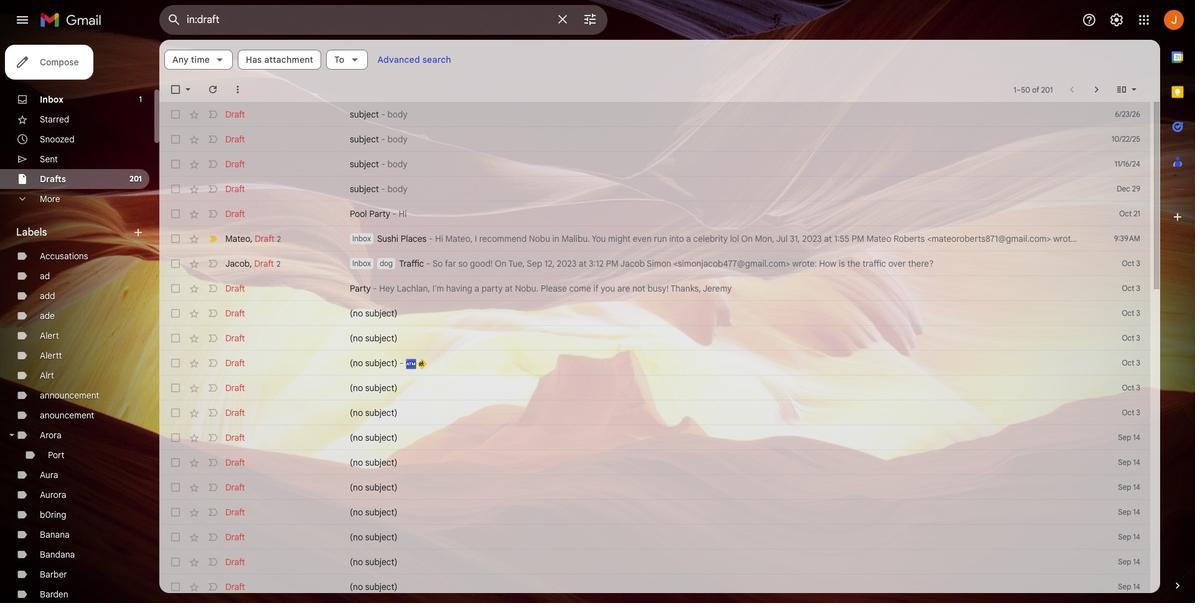 Task type: locate. For each thing, give the bounding box(es) containing it.
sep 14 for third row from the bottom of the page
[[1118, 533, 1141, 542]]

into
[[669, 233, 684, 245]]

2 inside mateo , draft 2
[[277, 234, 281, 244]]

2 (no from the top
[[350, 333, 363, 344]]

gmail image
[[40, 7, 108, 32]]

sep 14 for 4th row from the bottom
[[1118, 508, 1141, 517]]

clear search image
[[550, 7, 575, 32]]

7 (no from the top
[[350, 458, 363, 469]]

1 inside labels navigation
[[139, 95, 142, 104]]

0 horizontal spatial pm
[[606, 258, 619, 270]]

2 2 from the top
[[277, 259, 281, 269]]

pm right the 3:12
[[606, 258, 619, 270]]

6 oct 3 from the top
[[1122, 384, 1141, 393]]

6 row from the top
[[159, 227, 1195, 252]]

5 sep 14 from the top
[[1118, 533, 1141, 542]]

1 vertical spatial inbox
[[352, 234, 371, 243]]

3 14 from the top
[[1134, 483, 1141, 493]]

1 sep 14 from the top
[[1118, 433, 1141, 443]]

19 row from the top
[[159, 550, 1151, 575]]

oct
[[1120, 209, 1132, 219], [1122, 259, 1135, 268], [1122, 284, 1135, 293], [1122, 309, 1135, 318], [1122, 334, 1135, 343], [1122, 359, 1135, 368], [1122, 384, 1135, 393], [1122, 408, 1135, 418]]

subject
[[350, 109, 379, 120], [350, 134, 379, 145], [350, 159, 379, 170], [350, 184, 379, 195]]

draft for eighth row from the bottom
[[225, 408, 245, 419]]

14 for 15th row from the top of the page
[[1134, 458, 1141, 468]]

17 row from the top
[[159, 501, 1151, 526]]

1 vertical spatial 201
[[129, 174, 142, 184]]

jeremy
[[1090, 233, 1119, 245], [703, 283, 732, 295]]

0 vertical spatial pm
[[852, 233, 865, 245]]

16 row from the top
[[159, 476, 1151, 501]]

a right into
[[686, 233, 691, 245]]

bandana link
[[40, 550, 75, 561]]

None checkbox
[[169, 108, 182, 121], [169, 133, 182, 146], [169, 158, 182, 171], [169, 183, 182, 196], [169, 208, 182, 220], [169, 283, 182, 295], [169, 308, 182, 320], [169, 357, 182, 370], [169, 532, 182, 544], [169, 557, 182, 569], [169, 582, 182, 594], [169, 108, 182, 121], [169, 133, 182, 146], [169, 158, 182, 171], [169, 183, 182, 196], [169, 208, 182, 220], [169, 283, 182, 295], [169, 308, 182, 320], [169, 357, 182, 370], [169, 532, 182, 544], [169, 557, 182, 569], [169, 582, 182, 594]]

<mateoroberts871@gmail.com>
[[927, 233, 1051, 245]]

2 vertical spatial at
[[505, 283, 513, 295]]

1 horizontal spatial jacob
[[621, 258, 645, 270]]

None search field
[[159, 5, 608, 35]]

ad
[[40, 271, 50, 282]]

please
[[541, 283, 567, 295]]

7 14 from the top
[[1134, 583, 1141, 592]]

0 vertical spatial at
[[824, 233, 832, 245]]

draft for 15th row from the top of the page
[[225, 458, 245, 469]]

starred link
[[40, 114, 69, 125]]

10 (no subject) from the top
[[350, 532, 398, 544]]

pool
[[350, 209, 367, 220]]

at right party
[[505, 283, 513, 295]]

1 vertical spatial 2023
[[557, 258, 577, 270]]

oct 3 for 12th row from the top of the page
[[1122, 384, 1141, 393]]

0 vertical spatial inbox
[[40, 94, 63, 105]]

2 horizontal spatial hi
[[1080, 233, 1088, 245]]

3 for eighth row from the bottom
[[1137, 408, 1141, 418]]

3 subject) from the top
[[365, 358, 398, 369]]

1 for 1
[[139, 95, 142, 104]]

wrote:
[[1054, 233, 1078, 245], [793, 258, 817, 270]]

draft for 18th row from the bottom of the page
[[225, 159, 245, 170]]

at left 1:55
[[824, 233, 832, 245]]

party left hey
[[350, 283, 371, 295]]

🏧 image
[[406, 359, 416, 370]]

tab list
[[1161, 40, 1195, 559]]

support image
[[1082, 12, 1097, 27]]

dec 29
[[1117, 184, 1141, 194]]

(no subject) for ninth row from the top
[[350, 308, 398, 319]]

(no for tenth row from the top
[[350, 333, 363, 344]]

4 (no subject) from the top
[[350, 383, 398, 394]]

2 sep 14 from the top
[[1118, 458, 1141, 468]]

9:39 am
[[1114, 234, 1141, 243]]

4 (no subject) link from the top
[[350, 407, 1082, 420]]

3 for row containing jacob
[[1137, 259, 1141, 268]]

1 horizontal spatial at
[[579, 258, 587, 270]]

2023 right 12, at left top
[[557, 258, 577, 270]]

5 row from the top
[[159, 202, 1151, 227]]

2 oct 3 from the top
[[1122, 284, 1141, 293]]

3 for tenth row from the top
[[1137, 334, 1141, 343]]

(no subject) link for third row from the bottom of the page
[[350, 532, 1082, 544]]

1 horizontal spatial mateo
[[867, 233, 892, 245]]

201
[[1041, 85, 1053, 94], [129, 174, 142, 184]]

sep 14 for 20th row from the top
[[1118, 583, 1141, 592]]

1 2 from the top
[[277, 234, 281, 244]]

barden link
[[40, 590, 68, 601]]

3 subject from the top
[[350, 159, 379, 170]]

1 3 from the top
[[1137, 259, 1141, 268]]

2 (no subject) from the top
[[350, 333, 398, 344]]

mateo
[[225, 233, 250, 244], [867, 233, 892, 245]]

1 horizontal spatial i
[[1171, 233, 1173, 245]]

has
[[246, 54, 262, 65]]

jeremy left "and"
[[1090, 233, 1119, 245]]

(no subject) for 12th row from the top of the page
[[350, 383, 398, 394]]

11 (no subject) link from the top
[[350, 582, 1082, 594]]

main content
[[159, 40, 1195, 604]]

i right mateo, at the top of the page
[[475, 233, 477, 245]]

draft
[[225, 109, 245, 120], [225, 134, 245, 145], [225, 159, 245, 170], [225, 184, 245, 195], [225, 209, 245, 220], [255, 233, 275, 244], [254, 258, 274, 269], [225, 283, 245, 295], [225, 308, 245, 319], [225, 333, 245, 344], [225, 358, 245, 369], [225, 383, 245, 394], [225, 408, 245, 419], [225, 433, 245, 444], [225, 458, 245, 469], [225, 483, 245, 494], [225, 507, 245, 519], [225, 532, 245, 544], [225, 557, 245, 568], [225, 582, 245, 593]]

draft for fifth row from the bottom
[[225, 483, 245, 494]]

0 horizontal spatial 201
[[129, 174, 142, 184]]

(no subject) link for 12th row from the top of the page
[[350, 382, 1082, 395]]

labels
[[16, 227, 47, 239]]

1 14 from the top
[[1134, 433, 1141, 443]]

9 (no subject) link from the top
[[350, 532, 1082, 544]]

10/22/25
[[1112, 134, 1141, 144]]

1 horizontal spatial 1
[[1014, 85, 1017, 94]]

(no for fifth row from the bottom
[[350, 483, 363, 494]]

on left tue,
[[495, 258, 507, 270]]

more button
[[0, 189, 149, 209]]

6/23/26
[[1115, 110, 1141, 119]]

0 horizontal spatial on
[[495, 258, 507, 270]]

(no subject) for fifth row from the bottom
[[350, 483, 398, 494]]

7 row from the top
[[159, 252, 1151, 276]]

(no for ninth row from the top
[[350, 308, 363, 319]]

2023 right 31,
[[802, 233, 822, 245]]

8 (no subject) link from the top
[[350, 507, 1082, 519]]

4 14 from the top
[[1134, 508, 1141, 517]]

party right the pool on the left of the page
[[369, 209, 390, 220]]

11 (no from the top
[[350, 557, 363, 568]]

a left party
[[475, 283, 479, 295]]

might
[[608, 233, 631, 245]]

1 (no from the top
[[350, 308, 363, 319]]

i
[[475, 233, 477, 245], [1171, 233, 1173, 245]]

0 horizontal spatial 1
[[139, 95, 142, 104]]

14
[[1134, 433, 1141, 443], [1134, 458, 1141, 468], [1134, 483, 1141, 493], [1134, 508, 1141, 517], [1134, 533, 1141, 542], [1134, 558, 1141, 567], [1134, 583, 1141, 592]]

4 (no from the top
[[350, 383, 363, 394]]

a
[[686, 233, 691, 245], [475, 283, 479, 295]]

main menu image
[[15, 12, 30, 27]]

0 horizontal spatial 2023
[[557, 258, 577, 270]]

1 oct 3 from the top
[[1122, 259, 1141, 268]]

1 vertical spatial ,
[[250, 258, 252, 269]]

pm right 1:55
[[852, 233, 865, 245]]

so
[[433, 258, 443, 270]]

so
[[459, 258, 468, 270]]

3 sep 14 from the top
[[1118, 483, 1141, 493]]

0 vertical spatial 1
[[1014, 85, 1017, 94]]

(no for 10th row from the bottom of the page
[[350, 358, 363, 369]]

1 horizontal spatial a
[[686, 233, 691, 245]]

hi up places
[[399, 209, 407, 220]]

3 for 12th row from the top of the page
[[1137, 384, 1141, 393]]

1 vertical spatial a
[[475, 283, 479, 295]]

aura
[[40, 470, 58, 481]]

4 sep 14 from the top
[[1118, 508, 1141, 517]]

Search mail text field
[[187, 14, 548, 26]]

advanced
[[378, 54, 420, 65]]

3 (no subject) link from the top
[[350, 382, 1082, 395]]

2 subject - body from the top
[[350, 134, 408, 145]]

6 (no subject) link from the top
[[350, 457, 1082, 469]]

1 vertical spatial jeremy
[[703, 283, 732, 295]]

2 body from the top
[[388, 134, 408, 145]]

aura link
[[40, 470, 58, 481]]

7 (no subject) link from the top
[[350, 482, 1082, 494]]

1 horizontal spatial hi
[[435, 233, 443, 245]]

1 i from the left
[[475, 233, 477, 245]]

0 vertical spatial wrote:
[[1054, 233, 1078, 245]]

oct 3 for eighth row from the bottom
[[1122, 408, 1141, 418]]

add
[[40, 291, 55, 302]]

labels navigation
[[0, 40, 159, 604]]

6 sep 14 from the top
[[1118, 558, 1141, 567]]

mateo , draft 2
[[225, 233, 281, 244]]

9 (no subject) from the top
[[350, 507, 398, 519]]

alertt
[[40, 351, 62, 362]]

party
[[369, 209, 390, 220], [350, 283, 371, 295]]

5 (no from the top
[[350, 408, 363, 419]]

5 (no subject) from the top
[[350, 408, 398, 419]]

on right the lol
[[741, 233, 753, 245]]

(no subject) link for tenth row from the top
[[350, 332, 1082, 345]]

mateo up the 'jacob , draft 2'
[[225, 233, 250, 244]]

inbox down the pool on the left of the page
[[352, 234, 371, 243]]

7 sep 14 from the top
[[1118, 583, 1141, 592]]

i left was
[[1171, 233, 1173, 245]]

14 for third row from the bottom of the page
[[1134, 533, 1141, 542]]

,
[[250, 233, 253, 244], [250, 258, 252, 269]]

1 (no subject) from the top
[[350, 308, 398, 319]]

<simonjacob477@gmail.com>
[[674, 258, 790, 270]]

hi left mateo, at the top of the page
[[435, 233, 443, 245]]

inbox
[[40, 94, 63, 105], [352, 234, 371, 243], [352, 259, 371, 268]]

5 (no subject) link from the top
[[350, 432, 1082, 445]]

drafts
[[40, 174, 66, 185]]

None checkbox
[[169, 83, 182, 96], [169, 233, 182, 245], [169, 258, 182, 270], [169, 332, 182, 345], [169, 382, 182, 395], [169, 407, 182, 420], [169, 432, 182, 445], [169, 457, 182, 469], [169, 482, 182, 494], [169, 507, 182, 519], [169, 83, 182, 96], [169, 233, 182, 245], [169, 258, 182, 270], [169, 332, 182, 345], [169, 382, 182, 395], [169, 407, 182, 420], [169, 432, 182, 445], [169, 457, 182, 469], [169, 482, 182, 494], [169, 507, 182, 519]]

2 inside the 'jacob , draft 2'
[[277, 259, 281, 269]]

port
[[48, 450, 64, 461]]

1 horizontal spatial wrote:
[[1054, 233, 1078, 245]]

b0ring
[[40, 510, 66, 521]]

mon,
[[755, 233, 775, 245]]

1 horizontal spatial pm
[[852, 233, 865, 245]]

, down mateo , draft 2
[[250, 258, 252, 269]]

inbox left dog
[[352, 259, 371, 268]]

5 14 from the top
[[1134, 533, 1141, 542]]

6 (no from the top
[[350, 433, 363, 444]]

mateo up traffic
[[867, 233, 892, 245]]

banana link
[[40, 530, 70, 541]]

celebrity
[[693, 233, 728, 245]]

2 14 from the top
[[1134, 458, 1141, 468]]

jacob up not
[[621, 258, 645, 270]]

6 14 from the top
[[1134, 558, 1141, 567]]

tue,
[[508, 258, 525, 270]]

1 vertical spatial 2
[[277, 259, 281, 269]]

jul
[[776, 233, 788, 245]]

inbox inside labels navigation
[[40, 94, 63, 105]]

4 oct 3 from the top
[[1122, 334, 1141, 343]]

row
[[159, 102, 1151, 127], [159, 127, 1151, 152], [159, 152, 1151, 177], [159, 177, 1151, 202], [159, 202, 1151, 227], [159, 227, 1195, 252], [159, 252, 1151, 276], [159, 276, 1151, 301], [159, 301, 1151, 326], [159, 326, 1151, 351], [159, 351, 1151, 376], [159, 376, 1151, 401], [159, 401, 1151, 426], [159, 426, 1151, 451], [159, 451, 1151, 476], [159, 476, 1151, 501], [159, 501, 1151, 526], [159, 526, 1151, 550], [159, 550, 1151, 575], [159, 575, 1151, 600]]

11 row from the top
[[159, 351, 1151, 376]]

alertt link
[[40, 351, 62, 362]]

sep 14
[[1118, 433, 1141, 443], [1118, 458, 1141, 468], [1118, 483, 1141, 493], [1118, 508, 1141, 517], [1118, 533, 1141, 542], [1118, 558, 1141, 567], [1118, 583, 1141, 592]]

draft for third row from the bottom of the page
[[225, 532, 245, 544]]

inbox up starred link
[[40, 94, 63, 105]]

10 subject) from the top
[[365, 532, 398, 544]]

1 horizontal spatial 2023
[[802, 233, 822, 245]]

1 vertical spatial at
[[579, 258, 587, 270]]

time
[[191, 54, 210, 65]]

, up the 'jacob , draft 2'
[[250, 233, 253, 244]]

8 (no from the top
[[350, 483, 363, 494]]

4 subject - body from the top
[[350, 184, 408, 195]]

body
[[388, 109, 408, 120], [388, 134, 408, 145], [388, 159, 408, 170], [388, 184, 408, 195]]

2 up the 'jacob , draft 2'
[[277, 234, 281, 244]]

wrote: left the 9:39 am
[[1054, 233, 1078, 245]]

2 i from the left
[[1171, 233, 1173, 245]]

(no subject)
[[350, 308, 398, 319], [350, 333, 398, 344], [350, 358, 398, 369], [350, 383, 398, 394], [350, 408, 398, 419], [350, 433, 398, 444], [350, 458, 398, 469], [350, 483, 398, 494], [350, 507, 398, 519], [350, 532, 398, 544], [350, 557, 398, 568], [350, 582, 398, 593]]

main content containing any time
[[159, 40, 1195, 604]]

oct for tenth row from the top
[[1122, 334, 1135, 343]]

0 vertical spatial 2
[[277, 234, 281, 244]]

7 3 from the top
[[1137, 408, 1141, 418]]

2 horizontal spatial at
[[824, 233, 832, 245]]

2023
[[802, 233, 822, 245], [557, 258, 577, 270]]

11 (no subject) from the top
[[350, 557, 398, 568]]

oct 3 for ninth row from the top
[[1122, 309, 1141, 318]]

(no subject) link for 7th row from the bottom of the page
[[350, 432, 1082, 445]]

(no for 12th row from the top of the page
[[350, 383, 363, 394]]

2 3 from the top
[[1137, 284, 1141, 293]]

draft for 12th row from the top of the page
[[225, 383, 245, 394]]

busy!
[[648, 283, 669, 295]]

3 3 from the top
[[1137, 309, 1141, 318]]

3 for ninth row from the top
[[1137, 309, 1141, 318]]

row containing jacob
[[159, 252, 1151, 276]]

1 horizontal spatial jeremy
[[1090, 233, 1119, 245]]

0 horizontal spatial mateo
[[225, 233, 250, 244]]

not
[[633, 283, 646, 295]]

0 vertical spatial ,
[[250, 233, 253, 244]]

10 (no subject) link from the top
[[350, 557, 1082, 569]]

aurora link
[[40, 490, 66, 501]]

barden
[[40, 590, 68, 601]]

2
[[277, 234, 281, 244], [277, 259, 281, 269]]

2 row from the top
[[159, 127, 1151, 152]]

jeremy down <simonjacob477@gmail.com>
[[703, 283, 732, 295]]

lachlan,
[[397, 283, 430, 295]]

jacob down mateo , draft 2
[[225, 258, 250, 269]]

1 horizontal spatial on
[[741, 233, 753, 245]]

5 oct 3 from the top
[[1122, 359, 1141, 368]]

roberts
[[894, 233, 925, 245]]

0 vertical spatial 2023
[[802, 233, 822, 245]]

3 (no subject) from the top
[[350, 358, 398, 369]]

(no subject) link for 20th row from the top
[[350, 582, 1082, 594]]

0 horizontal spatial jacob
[[225, 258, 250, 269]]

8 (no subject) from the top
[[350, 483, 398, 494]]

sep 14 for 15th row from the top of the page
[[1118, 458, 1141, 468]]

0 horizontal spatial i
[[475, 233, 477, 245]]

🚸 image
[[416, 359, 427, 370]]

2 vertical spatial inbox
[[352, 259, 371, 268]]

5 3 from the top
[[1137, 359, 1141, 368]]

3 subject - body from the top
[[350, 159, 408, 170]]

(no subject) for 20th row from the top
[[350, 582, 398, 593]]

i'm
[[433, 283, 444, 295]]

(no for 15th row from the top of the page
[[350, 458, 363, 469]]

0 vertical spatial 201
[[1041, 85, 1053, 94]]

hi left the 9:39 am
[[1080, 233, 1088, 245]]

1 vertical spatial party
[[350, 283, 371, 295]]

2 down mateo , draft 2
[[277, 259, 281, 269]]

5 subject) from the top
[[365, 408, 398, 419]]

14 for 20th row from the top
[[1134, 583, 1141, 592]]

1 horizontal spatial 201
[[1041, 85, 1053, 94]]

wrote: left how
[[793, 258, 817, 270]]

12 (no subject) from the top
[[350, 582, 398, 593]]

draft for 10th row from the bottom of the page
[[225, 358, 245, 369]]

(no
[[350, 308, 363, 319], [350, 333, 363, 344], [350, 358, 363, 369], [350, 383, 363, 394], [350, 408, 363, 419], [350, 433, 363, 444], [350, 458, 363, 469], [350, 483, 363, 494], [350, 507, 363, 519], [350, 532, 363, 544], [350, 557, 363, 568], [350, 582, 363, 593]]

run
[[654, 233, 667, 245]]

2 (no subject) link from the top
[[350, 332, 1082, 345]]

over
[[889, 258, 906, 270]]

3 (no from the top
[[350, 358, 363, 369]]

12 (no from the top
[[350, 582, 363, 593]]

on
[[741, 233, 753, 245], [495, 258, 507, 270]]

at left the 3:12
[[579, 258, 587, 270]]

9 (no from the top
[[350, 507, 363, 519]]

draft for 20th row from the top
[[225, 582, 245, 593]]

1 vertical spatial 1
[[139, 95, 142, 104]]

oct 3 for tenth row from the top
[[1122, 334, 1141, 343]]

1 vertical spatial wrote:
[[793, 258, 817, 270]]

10 (no from the top
[[350, 532, 363, 544]]

0 vertical spatial on
[[741, 233, 753, 245]]

anouncement
[[40, 410, 94, 422]]

nobu
[[529, 233, 550, 245]]

traffic - so far so good! on tue, sep 12, 2023 at 3:12 pm jacob simon <simonjacob477@gmail.com> wrote: how is the traffic over there?
[[399, 258, 934, 270]]

7 oct 3 from the top
[[1122, 408, 1141, 418]]

sep
[[527, 258, 542, 270], [1118, 433, 1132, 443], [1118, 458, 1132, 468], [1118, 483, 1132, 493], [1118, 508, 1132, 517], [1118, 533, 1132, 542], [1118, 558, 1132, 567], [1118, 583, 1132, 592]]

11/16/24
[[1115, 159, 1141, 169]]



Task type: describe. For each thing, give the bounding box(es) containing it.
14 for 4th row from the bottom
[[1134, 508, 1141, 517]]

more
[[40, 194, 60, 205]]

search
[[423, 54, 451, 65]]

(no subject) for 15th row from the top of the page
[[350, 458, 398, 469]]

barber link
[[40, 570, 67, 581]]

12 subject) from the top
[[365, 582, 398, 593]]

row containing mateo
[[159, 227, 1195, 252]]

ade
[[40, 311, 55, 322]]

1 subject) from the top
[[365, 308, 398, 319]]

3 for 13th row from the bottom of the page
[[1137, 284, 1141, 293]]

4 row from the top
[[159, 177, 1151, 202]]

accusations link
[[40, 251, 88, 262]]

2 for mateo
[[277, 234, 281, 244]]

0 horizontal spatial hi
[[399, 209, 407, 220]]

1 for 1 50 of 201
[[1014, 85, 1017, 94]]

to
[[335, 54, 345, 65]]

banana
[[40, 530, 70, 541]]

sep 14 for 2nd row from the bottom of the page
[[1118, 558, 1141, 567]]

ahmed,
[[1138, 233, 1169, 245]]

anouncement link
[[40, 410, 94, 422]]

1 subject - body from the top
[[350, 109, 408, 120]]

14 row from the top
[[159, 426, 1151, 451]]

14 for 7th row from the bottom of the page
[[1134, 433, 1141, 443]]

1 body from the top
[[388, 109, 408, 120]]

toggle split pane mode image
[[1116, 83, 1128, 96]]

(no subject) link for eighth row from the bottom
[[350, 407, 1082, 420]]

oct for 12th row from the top of the page
[[1122, 384, 1135, 393]]

places
[[401, 233, 427, 245]]

(no subject) link for fifth row from the bottom
[[350, 482, 1082, 494]]

draft for 4th row from the bottom
[[225, 507, 245, 519]]

4 body from the top
[[388, 184, 408, 195]]

alert link
[[40, 331, 59, 342]]

8 subject) from the top
[[365, 483, 398, 494]]

9 row from the top
[[159, 301, 1151, 326]]

2 subject from the top
[[350, 134, 379, 145]]

(no subject) for 7th row from the bottom of the page
[[350, 433, 398, 444]]

1 50 of 201
[[1014, 85, 1053, 94]]

inbox inside inbox sushi places - hi mateo, i recommend nobu in malibu. you might even run into a celebrity lol on mon, jul 31, 2023 at 1:55 pm mateo roberts <mateoroberts871@gmail.com> wrote: hi jeremy and ahmed, i was w
[[352, 234, 371, 243]]

draft for 2nd row from the bottom of the page
[[225, 557, 245, 568]]

bandana
[[40, 550, 75, 561]]

9 subject) from the top
[[365, 507, 398, 519]]

party - hey lachlan, i'm having a party at nobu. please come if you are not busy! thanks, jeremy
[[350, 283, 732, 295]]

(no subject) for eighth row from the bottom
[[350, 408, 398, 419]]

arora
[[40, 430, 62, 441]]

compose
[[40, 57, 79, 68]]

draft for tenth row from the top
[[225, 333, 245, 344]]

sent
[[40, 154, 58, 165]]

(no subject) for third row from the bottom of the page
[[350, 532, 398, 544]]

3 body from the top
[[388, 159, 408, 170]]

(no subject) for 4th row from the bottom
[[350, 507, 398, 519]]

of
[[1033, 85, 1040, 94]]

party
[[482, 283, 503, 295]]

announcement link
[[40, 390, 99, 402]]

settings image
[[1110, 12, 1124, 27]]

snoozed link
[[40, 134, 75, 145]]

sushi
[[377, 233, 399, 245]]

oct 3 for 13th row from the bottom of the page
[[1122, 284, 1141, 293]]

(no subject) link for ninth row from the top
[[350, 308, 1082, 320]]

w
[[1193, 233, 1195, 245]]

3 row from the top
[[159, 152, 1151, 177]]

1 subject from the top
[[350, 109, 379, 120]]

0 horizontal spatial at
[[505, 283, 513, 295]]

draft for 13th row from the bottom of the page
[[225, 283, 245, 295]]

1:55
[[834, 233, 850, 245]]

0 horizontal spatial wrote:
[[793, 258, 817, 270]]

ade link
[[40, 311, 55, 322]]

are
[[618, 283, 630, 295]]

jacob , draft 2
[[225, 258, 281, 269]]

has attachment
[[246, 54, 313, 65]]

advanced search
[[378, 54, 451, 65]]

any
[[172, 54, 189, 65]]

dec
[[1117, 184, 1131, 194]]

14 for fifth row from the bottom
[[1134, 483, 1141, 493]]

1 row from the top
[[159, 102, 1151, 127]]

search mail image
[[163, 9, 186, 31]]

sent link
[[40, 154, 58, 165]]

oct for row containing jacob
[[1122, 259, 1135, 268]]

7 subject) from the top
[[365, 458, 398, 469]]

port link
[[48, 450, 64, 461]]

(no for 4th row from the bottom
[[350, 507, 363, 519]]

0 horizontal spatial jeremy
[[703, 283, 732, 295]]

oct 3 for row containing jacob
[[1122, 259, 1141, 268]]

sep 14 for 7th row from the bottom of the page
[[1118, 433, 1141, 443]]

mateo,
[[446, 233, 473, 245]]

3 for 10th row from the bottom of the page
[[1137, 359, 1141, 368]]

oct for 13th row from the bottom of the page
[[1122, 284, 1135, 293]]

14 for 2nd row from the bottom of the page
[[1134, 558, 1141, 567]]

any time
[[172, 54, 210, 65]]

15 row from the top
[[159, 451, 1151, 476]]

arora link
[[40, 430, 62, 441]]

far
[[445, 258, 456, 270]]

snoozed
[[40, 134, 75, 145]]

having
[[446, 283, 472, 295]]

more image
[[232, 83, 244, 96]]

oct for 10th row from the bottom of the page
[[1122, 359, 1135, 368]]

you
[[592, 233, 606, 245]]

18 row from the top
[[159, 526, 1151, 550]]

inbox link
[[40, 94, 63, 105]]

accusations
[[40, 251, 88, 262]]

dog
[[380, 259, 393, 268]]

oct 21
[[1120, 209, 1141, 219]]

draft for 7th row from the bottom of the page
[[225, 433, 245, 444]]

lol
[[730, 233, 739, 245]]

0 vertical spatial jeremy
[[1090, 233, 1119, 245]]

has attachment button
[[238, 50, 321, 70]]

refresh image
[[207, 83, 219, 96]]

if
[[594, 283, 599, 295]]

was
[[1176, 233, 1191, 245]]

is
[[839, 258, 845, 270]]

(no subject) link for 4th row from the bottom
[[350, 507, 1082, 519]]

(no subject) for 10th row from the bottom of the page
[[350, 358, 398, 369]]

0 vertical spatial party
[[369, 209, 390, 220]]

201 inside labels navigation
[[129, 174, 142, 184]]

simon
[[647, 258, 671, 270]]

any time button
[[164, 50, 233, 70]]

alert
[[40, 331, 59, 342]]

(no subject) link for 15th row from the top of the page
[[350, 457, 1082, 469]]

(no for 20th row from the top
[[350, 582, 363, 593]]

20 row from the top
[[159, 575, 1151, 600]]

12 row from the top
[[159, 376, 1151, 401]]

older image
[[1091, 83, 1103, 96]]

8 row from the top
[[159, 276, 1151, 301]]

you
[[601, 283, 615, 295]]

sep 14 for fifth row from the bottom
[[1118, 483, 1141, 493]]

11 subject) from the top
[[365, 557, 398, 568]]

4 subject) from the top
[[365, 383, 398, 394]]

labels heading
[[16, 227, 132, 239]]

nobu.
[[515, 283, 539, 295]]

(no subject) link for 2nd row from the bottom of the page
[[350, 557, 1082, 569]]

6 subject) from the top
[[365, 433, 398, 444]]

recommend
[[479, 233, 527, 245]]

1 vertical spatial pm
[[606, 258, 619, 270]]

drafts link
[[40, 174, 66, 185]]

traffic
[[399, 258, 424, 270]]

2 for jacob
[[277, 259, 281, 269]]

0 vertical spatial a
[[686, 233, 691, 245]]

12,
[[545, 258, 555, 270]]

29
[[1132, 184, 1141, 194]]

(no for 2nd row from the bottom of the page
[[350, 557, 363, 568]]

, for jacob
[[250, 258, 252, 269]]

come
[[569, 283, 591, 295]]

oct 3 for 10th row from the bottom of the page
[[1122, 359, 1141, 368]]

aurora
[[40, 490, 66, 501]]

alrt link
[[40, 370, 54, 382]]

(no for eighth row from the bottom
[[350, 408, 363, 419]]

in
[[553, 233, 559, 245]]

1 vertical spatial on
[[495, 258, 507, 270]]

draft for ninth row from the top
[[225, 308, 245, 319]]

2 subject) from the top
[[365, 333, 398, 344]]

thanks,
[[671, 283, 701, 295]]

(no subject) for 2nd row from the bottom of the page
[[350, 557, 398, 568]]

50
[[1021, 85, 1031, 94]]

(no for third row from the bottom of the page
[[350, 532, 363, 544]]

(no subject) for tenth row from the top
[[350, 333, 398, 344]]

0 horizontal spatial a
[[475, 283, 479, 295]]

how
[[819, 258, 837, 270]]

oct for ninth row from the top
[[1122, 309, 1135, 318]]

, for mateo
[[250, 233, 253, 244]]

oct for eighth row from the bottom
[[1122, 408, 1135, 418]]

announcement
[[40, 390, 99, 402]]

the
[[847, 258, 861, 270]]

10 row from the top
[[159, 326, 1151, 351]]

compose button
[[5, 45, 94, 80]]

13 row from the top
[[159, 401, 1151, 426]]

31,
[[790, 233, 800, 245]]

draft for 17th row from the bottom
[[225, 184, 245, 195]]

even
[[633, 233, 652, 245]]

4 subject from the top
[[350, 184, 379, 195]]

alrt
[[40, 370, 54, 382]]

traffic
[[863, 258, 887, 270]]

advanced search options image
[[578, 7, 603, 32]]

(no for 7th row from the bottom of the page
[[350, 433, 363, 444]]



Task type: vqa. For each thing, say whether or not it's contained in the screenshot.
bottommost the >
no



